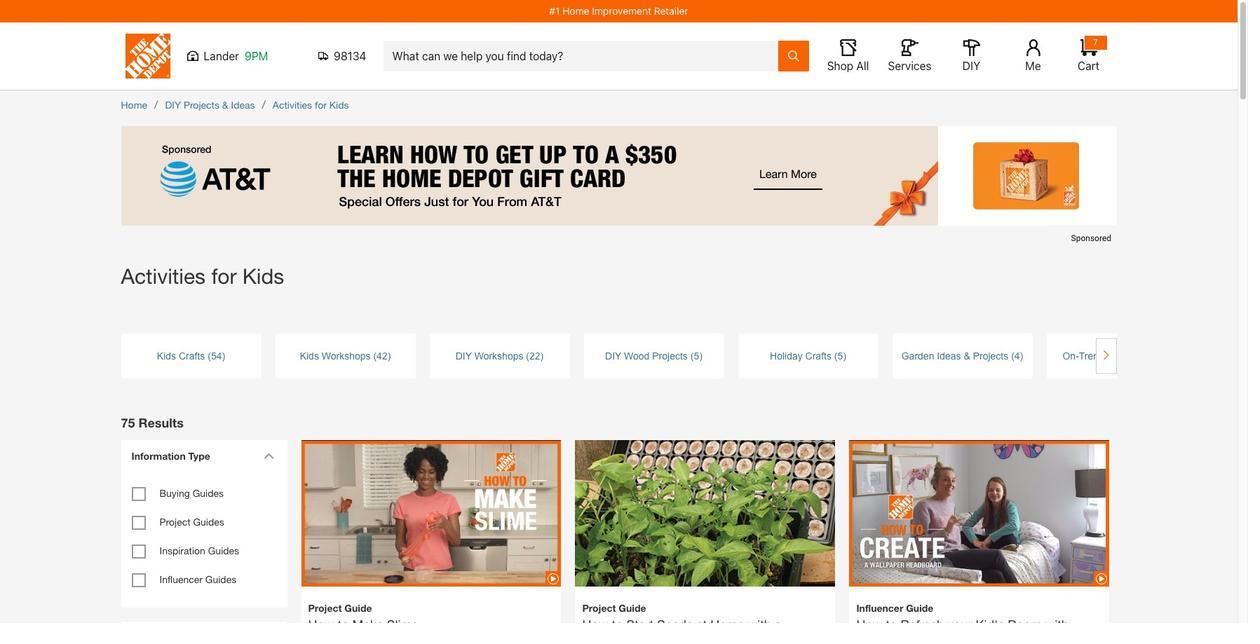 Task type: vqa. For each thing, say whether or not it's contained in the screenshot.
the left Project Guide link
yes



Task type: describe. For each thing, give the bounding box(es) containing it.
diy for diy wood projects ( 5 )
[[605, 350, 622, 362]]

workshops for diy workshops
[[475, 350, 524, 362]]

result
[[139, 415, 177, 430]]

What can we help you find today? search field
[[392, 41, 778, 71]]

1 horizontal spatial for
[[315, 99, 327, 111]]

influencer for influencer guide
[[857, 602, 904, 614]]

caret icon image
[[263, 453, 274, 459]]

98134 button
[[318, 49, 367, 63]]

trend
[[1079, 350, 1105, 362]]

influencer guide
[[857, 602, 934, 614]]

guide for second the "project guide" link from right
[[345, 602, 372, 614]]

0 vertical spatial home
[[563, 5, 590, 17]]

& for projects
[[222, 99, 228, 111]]

4
[[1015, 350, 1020, 362]]

0 horizontal spatial for
[[211, 264, 237, 288]]

guides for project guides
[[193, 516, 224, 528]]

( for kids workshops
[[373, 350, 377, 362]]

#1
[[550, 5, 560, 17]]

3 workshops from the left
[[1107, 350, 1156, 362]]

0 horizontal spatial projects
[[184, 99, 220, 111]]

activities for kids link
[[273, 99, 349, 111]]

) for holiday crafts ( 5 )
[[843, 350, 847, 362]]

54
[[211, 350, 222, 362]]

diy button
[[949, 39, 994, 73]]

diy for diy projects & ideas
[[165, 99, 181, 111]]

1 project guide link from the left
[[308, 601, 555, 624]]

0 horizontal spatial activities
[[121, 264, 206, 288]]

guides for influencer guides
[[205, 574, 237, 586]]

on-
[[1063, 350, 1079, 362]]

4 ) from the left
[[700, 350, 703, 362]]

& for ideas
[[964, 350, 971, 362]]

lander
[[204, 50, 239, 62]]

diy for diy workshops ( 22 )
[[456, 350, 472, 362]]

( for diy workshops
[[526, 350, 530, 362]]

0 vertical spatial ideas
[[231, 99, 255, 111]]

me button
[[1011, 39, 1056, 73]]

0 horizontal spatial project
[[160, 516, 191, 528]]

influencer for influencer guides
[[160, 574, 203, 586]]

guides for buying guides
[[193, 488, 224, 499]]

how to refresh your kid's room with wallpaper image
[[850, 416, 1110, 612]]

on-trend workshops link
[[1047, 349, 1187, 364]]

#1 home improvement retailer
[[550, 5, 689, 17]]

2 horizontal spatial projects
[[973, 350, 1009, 362]]

how to start seeds at home with a gardening starter kit image
[[576, 416, 836, 624]]

( for holiday crafts
[[835, 350, 838, 362]]

inspiration
[[160, 545, 205, 557]]

0 vertical spatial activities
[[273, 99, 312, 111]]

6 ( from the left
[[1012, 350, 1015, 362]]

information type
[[132, 450, 210, 462]]

( for kids crafts
[[208, 350, 211, 362]]

6 ) from the left
[[1020, 350, 1024, 362]]

all
[[857, 60, 869, 72]]

project for second the "project guide" link from right
[[308, 602, 342, 614]]

guide for influencer guide link
[[906, 602, 934, 614]]

project guide for second the "project guide" link from right
[[308, 602, 372, 614]]

shop
[[828, 60, 854, 72]]

cart 7
[[1078, 37, 1100, 72]]

2 5 from the left
[[838, 350, 843, 362]]

1 horizontal spatial projects
[[653, 350, 688, 362]]

4 ( from the left
[[691, 350, 694, 362]]

how to make slime image
[[301, 416, 562, 612]]

crafts for kids crafts
[[179, 350, 205, 362]]

wood
[[624, 350, 650, 362]]

holiday crafts ( 5 )
[[770, 350, 847, 362]]

information type button
[[125, 441, 279, 472]]

type
[[188, 450, 210, 462]]

holiday
[[770, 350, 803, 362]]

98134
[[334, 50, 367, 62]]

guide for first the "project guide" link from the right
[[619, 602, 646, 614]]



Task type: locate. For each thing, give the bounding box(es) containing it.
2 crafts from the left
[[806, 350, 832, 362]]

workshops left 42
[[322, 350, 371, 362]]

1 ) from the left
[[222, 350, 225, 362]]

ideas
[[231, 99, 255, 111], [937, 350, 961, 362]]

garden ideas & projects ( 4 )
[[902, 350, 1024, 362]]

7
[[1094, 37, 1098, 48]]

1 ( from the left
[[208, 350, 211, 362]]

guides
[[193, 488, 224, 499], [193, 516, 224, 528], [208, 545, 239, 557], [205, 574, 237, 586]]

0 horizontal spatial crafts
[[179, 350, 205, 362]]

project for first the "project guide" link from the right
[[583, 602, 616, 614]]

1 horizontal spatial project guide
[[583, 602, 646, 614]]

0 horizontal spatial guide
[[345, 602, 372, 614]]

1 horizontal spatial 5
[[838, 350, 843, 362]]

information
[[132, 450, 186, 462]]

1 horizontal spatial guide
[[619, 602, 646, 614]]

0 horizontal spatial workshops
[[322, 350, 371, 362]]

5 ( from the left
[[835, 350, 838, 362]]

1 vertical spatial home
[[121, 99, 147, 111]]

75
[[121, 415, 135, 430]]

1 5 from the left
[[694, 350, 700, 362]]

& right garden
[[964, 350, 971, 362]]

2 horizontal spatial guide
[[906, 602, 934, 614]]

) for kids workshops ( 42 )
[[388, 350, 391, 362]]

22
[[530, 350, 541, 362]]

crafts for holiday crafts
[[806, 350, 832, 362]]

1 horizontal spatial &
[[964, 350, 971, 362]]

cart
[[1078, 60, 1100, 72]]

project guides
[[160, 516, 224, 528]]

inspiration guides
[[160, 545, 239, 557]]

crafts left 54
[[179, 350, 205, 362]]

crafts
[[179, 350, 205, 362], [806, 350, 832, 362]]

diy projects & ideas
[[165, 99, 255, 111]]

0 horizontal spatial 5
[[694, 350, 700, 362]]

0 vertical spatial &
[[222, 99, 228, 111]]

0 vertical spatial for
[[315, 99, 327, 111]]

kids
[[330, 99, 349, 111], [243, 264, 284, 288], [157, 350, 176, 362], [300, 350, 319, 362]]

5 right holiday
[[838, 350, 843, 362]]

home down the home depot logo
[[121, 99, 147, 111]]

s
[[177, 415, 184, 430]]

3 guide from the left
[[906, 602, 934, 614]]

1 workshops from the left
[[322, 350, 371, 362]]

buying guides
[[160, 488, 224, 499]]

2 horizontal spatial project
[[583, 602, 616, 614]]

1 horizontal spatial crafts
[[806, 350, 832, 362]]

project guide link
[[308, 601, 555, 624], [583, 601, 829, 624]]

& down lander on the left
[[222, 99, 228, 111]]

1 horizontal spatial ideas
[[937, 350, 961, 362]]

1 vertical spatial ideas
[[937, 350, 961, 362]]

advertisement region
[[121, 126, 1117, 249]]

crafts right holiday
[[806, 350, 832, 362]]

3 ( from the left
[[526, 350, 530, 362]]

1 horizontal spatial project
[[308, 602, 342, 614]]

5
[[694, 350, 700, 362], [838, 350, 843, 362]]

0 horizontal spatial &
[[222, 99, 228, 111]]

on-trend workshops
[[1063, 350, 1156, 362]]

project guide
[[308, 602, 372, 614], [583, 602, 646, 614]]

0 horizontal spatial home
[[121, 99, 147, 111]]

1 vertical spatial influencer
[[857, 602, 904, 614]]

1 vertical spatial activities
[[121, 264, 206, 288]]

influencer guide link
[[857, 601, 1103, 624]]

2 ( from the left
[[373, 350, 377, 362]]

ideas right garden
[[937, 350, 961, 362]]

guides for inspiration guides
[[208, 545, 239, 557]]

lander 9pm
[[204, 50, 268, 62]]

workshops
[[322, 350, 371, 362], [475, 350, 524, 362], [1107, 350, 1156, 362]]

2 guide from the left
[[619, 602, 646, 614]]

services button
[[888, 39, 933, 73]]

diy projects & ideas link
[[165, 99, 255, 111]]

improvement
[[592, 5, 652, 17]]

home
[[563, 5, 590, 17], [121, 99, 147, 111]]

1 project guide from the left
[[308, 602, 372, 614]]

guide
[[345, 602, 372, 614], [619, 602, 646, 614], [906, 602, 934, 614]]

1 horizontal spatial workshops
[[475, 350, 524, 362]]

workshops for kids workshops
[[322, 350, 371, 362]]

guides down inspiration guides
[[205, 574, 237, 586]]

&
[[222, 99, 228, 111], [964, 350, 971, 362]]

project guide for first the "project guide" link from the right
[[583, 602, 646, 614]]

home link
[[121, 99, 147, 111]]

diy for diy
[[963, 60, 981, 72]]

0 horizontal spatial project guide link
[[308, 601, 555, 624]]

the home depot logo image
[[125, 34, 170, 79]]

ideas down the lander 9pm in the top of the page
[[231, 99, 255, 111]]

diy workshops ( 22 )
[[456, 350, 544, 362]]

5 right wood in the right bottom of the page
[[694, 350, 700, 362]]

1 vertical spatial activities for kids
[[121, 264, 284, 288]]

5 ) from the left
[[843, 350, 847, 362]]

1 vertical spatial &
[[964, 350, 971, 362]]

42
[[377, 350, 388, 362]]

(
[[208, 350, 211, 362], [373, 350, 377, 362], [526, 350, 530, 362], [691, 350, 694, 362], [835, 350, 838, 362], [1012, 350, 1015, 362]]

for
[[315, 99, 327, 111], [211, 264, 237, 288]]

9pm
[[245, 50, 268, 62]]

1 crafts from the left
[[179, 350, 205, 362]]

kids crafts ( 54 )
[[157, 350, 225, 362]]

1 guide from the left
[[345, 602, 372, 614]]

projects down lander on the left
[[184, 99, 220, 111]]

1 horizontal spatial project guide link
[[583, 601, 829, 624]]

0 horizontal spatial ideas
[[231, 99, 255, 111]]

0 horizontal spatial project guide
[[308, 602, 372, 614]]

activities
[[273, 99, 312, 111], [121, 264, 206, 288]]

0 vertical spatial activities for kids
[[273, 99, 349, 111]]

2 project guide link from the left
[[583, 601, 829, 624]]

projects right wood in the right bottom of the page
[[653, 350, 688, 362]]

2 ) from the left
[[388, 350, 391, 362]]

workshops left 22
[[475, 350, 524, 362]]

kids workshops ( 42 )
[[300, 350, 391, 362]]

me
[[1026, 60, 1042, 72]]

diy wood projects ( 5 )
[[605, 350, 703, 362]]

3 ) from the left
[[541, 350, 544, 362]]

workshops right trend on the bottom of the page
[[1107, 350, 1156, 362]]

diy inside button
[[963, 60, 981, 72]]

home right #1
[[563, 5, 590, 17]]

) for diy workshops ( 22 )
[[541, 350, 544, 362]]

projects
[[184, 99, 220, 111], [653, 350, 688, 362], [973, 350, 1009, 362]]

influencer guides
[[160, 574, 237, 586]]

activities for kids
[[273, 99, 349, 111], [121, 264, 284, 288]]

2 horizontal spatial workshops
[[1107, 350, 1156, 362]]

0 horizontal spatial influencer
[[160, 574, 203, 586]]

guides up the project guides
[[193, 488, 224, 499]]

garden
[[902, 350, 935, 362]]

)
[[222, 350, 225, 362], [388, 350, 391, 362], [541, 350, 544, 362], [700, 350, 703, 362], [843, 350, 847, 362], [1020, 350, 1024, 362]]

0 vertical spatial influencer
[[160, 574, 203, 586]]

guides up influencer guides
[[208, 545, 239, 557]]

project
[[160, 516, 191, 528], [308, 602, 342, 614], [583, 602, 616, 614]]

1 horizontal spatial influencer
[[857, 602, 904, 614]]

influencer
[[160, 574, 203, 586], [857, 602, 904, 614]]

) for kids crafts ( 54 )
[[222, 350, 225, 362]]

1 vertical spatial for
[[211, 264, 237, 288]]

2 workshops from the left
[[475, 350, 524, 362]]

75 result s
[[121, 415, 184, 430]]

buying
[[160, 488, 190, 499]]

1 horizontal spatial activities
[[273, 99, 312, 111]]

projects left '4'
[[973, 350, 1009, 362]]

shop all button
[[826, 39, 871, 73]]

shop all
[[828, 60, 869, 72]]

services
[[888, 60, 932, 72]]

2 project guide from the left
[[583, 602, 646, 614]]

diy
[[963, 60, 981, 72], [165, 99, 181, 111], [456, 350, 472, 362], [605, 350, 622, 362]]

guides up inspiration guides
[[193, 516, 224, 528]]

1 horizontal spatial home
[[563, 5, 590, 17]]

retailer
[[654, 5, 689, 17]]



